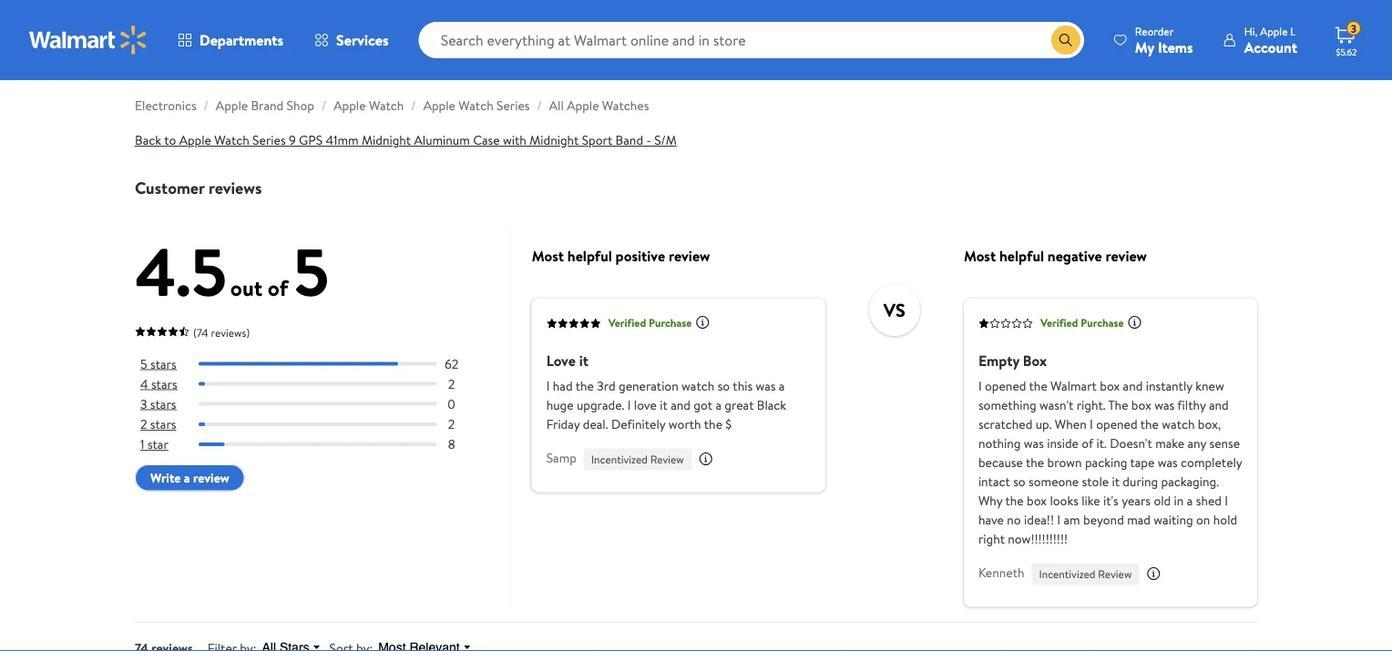 Task type: vqa. For each thing, say whether or not it's contained in the screenshot.
watch inside Empty Box I opened the Walmart box and instantly knew something wasn't right. The box was filthy and scratched up. When I opened the watch box, nothing was inside of it. Doesn't make any sense because the brown packing tape was completely intact so someone stole it during packaging. Why the box looks like it's years old in a shed I have no idea!! I am beyond mad waiting on hold right now!!!!!!!!!!
yes



Task type: describe. For each thing, give the bounding box(es) containing it.
all apple watches link
[[549, 97, 649, 114]]

inside
[[1047, 434, 1079, 452]]

apple left brand
[[216, 97, 248, 114]]

progress bar for 1 star
[[199, 443, 437, 446]]

definitely
[[611, 415, 666, 433]]

walmart image
[[29, 26, 148, 55]]

watch inside empty box i opened the walmart box and instantly knew something wasn't right. the box was filthy and scratched up. when i opened the watch box, nothing was inside of it. doesn't make any sense because the brown packing tape was completely intact so someone stole it during packaging. why the box looks like it's years old in a shed i have no idea!! i am beyond mad waiting on hold right now!!!!!!!!!!
[[1162, 415, 1195, 433]]

progress bar for 3 stars
[[199, 402, 437, 406]]

Walmart Site-Wide search field
[[419, 22, 1084, 58]]

search icon image
[[1059, 33, 1073, 47]]

was inside 'love it i had the 3rd generation watch so this was a huge upgrade. i love it and got a great black friday deal. definitely worth the $'
[[756, 377, 776, 395]]

Search search field
[[419, 22, 1084, 58]]

now!!!!!!!!!!
[[1008, 530, 1068, 548]]

right.
[[1077, 396, 1106, 414]]

verified purchase for box
[[1040, 315, 1124, 331]]

sense
[[1209, 434, 1240, 452]]

on
[[1196, 511, 1210, 529]]

gps
[[299, 131, 323, 149]]

great
[[725, 396, 754, 414]]

5 stars
[[140, 355, 176, 373]]

walmart
[[1051, 377, 1097, 395]]

friday
[[546, 415, 580, 433]]

stars for 5 stars
[[150, 355, 176, 373]]

a inside empty box i opened the walmart box and instantly knew something wasn't right. the box was filthy and scratched up. when i opened the watch box, nothing was inside of it. doesn't make any sense because the brown packing tape was completely intact so someone stole it during packaging. why the box looks like it's years old in a shed i have no idea!! i am beyond mad waiting on hold right now!!!!!!!!!!
[[1187, 492, 1193, 510]]

apple brand shop link
[[216, 97, 314, 114]]

apple watch link
[[334, 97, 404, 114]]

apple up 41mm on the left top of page
[[334, 97, 366, 114]]

back to apple watch series 9 gps 41mm midnight aluminum case with midnight sport band - s/m
[[135, 131, 677, 149]]

kenneth
[[978, 563, 1025, 581]]

l
[[1290, 23, 1296, 39]]

shop
[[287, 97, 314, 114]]

was down instantly
[[1155, 396, 1175, 414]]

beyond
[[1083, 511, 1124, 529]]

mad
[[1127, 511, 1151, 529]]

incentivized review for empty box
[[1039, 566, 1132, 582]]

3 for 3
[[1351, 21, 1357, 36]]

(74 reviews)
[[193, 325, 250, 340]]

electronics
[[135, 97, 196, 114]]

$
[[726, 415, 732, 433]]

1 star
[[140, 435, 168, 453]]

hi,
[[1244, 23, 1258, 39]]

i right shed
[[1225, 492, 1228, 510]]

empty box i opened the walmart box and instantly knew something wasn't right. the box was filthy and scratched up. when i opened the watch box, nothing was inside of it. doesn't make any sense because the brown packing tape was completely intact so someone stole it during packaging. why the box looks like it's years old in a shed i have no idea!! i am beyond mad waiting on hold right now!!!!!!!!!!
[[978, 350, 1242, 548]]

2 up 1
[[140, 415, 147, 433]]

i down 'right.'
[[1090, 415, 1093, 433]]

incentivized review information image for love it
[[699, 452, 713, 466]]

deal.
[[583, 415, 608, 433]]

apple right to
[[179, 131, 211, 149]]

watch inside 'love it i had the 3rd generation watch so this was a huge upgrade. i love it and got a great black friday deal. definitely worth the $'
[[682, 377, 715, 395]]

worth
[[669, 415, 701, 433]]

reviews)
[[211, 325, 250, 340]]

no
[[1007, 511, 1021, 529]]

nothing
[[978, 434, 1021, 452]]

a right got
[[716, 396, 722, 414]]

old
[[1154, 492, 1171, 510]]

intact
[[978, 473, 1010, 490]]

waiting
[[1154, 511, 1193, 529]]

had
[[553, 377, 573, 395]]

review for empty box
[[1098, 566, 1132, 582]]

during
[[1123, 473, 1158, 490]]

i left had
[[546, 377, 550, 395]]

helpful for negative
[[999, 245, 1044, 265]]

1 horizontal spatial 5
[[293, 226, 329, 318]]

(74 reviews) link
[[135, 321, 250, 341]]

4.5 out of 5
[[135, 226, 329, 318]]

so inside empty box i opened the walmart box and instantly knew something wasn't right. the box was filthy and scratched up. when i opened the watch box, nothing was inside of it. doesn't make any sense because the brown packing tape was completely intact so someone stole it during packaging. why the box looks like it's years old in a shed i have no idea!! i am beyond mad waiting on hold right now!!!!!!!!!!
[[1013, 473, 1026, 490]]

review for most helpful negative review
[[1106, 245, 1147, 265]]

1 / from the left
[[204, 97, 209, 114]]

-
[[646, 131, 651, 149]]

1 midnight from the left
[[362, 131, 411, 149]]

i down empty
[[978, 377, 982, 395]]

tape
[[1130, 454, 1155, 471]]

generation
[[619, 377, 679, 395]]

stole
[[1082, 473, 1109, 490]]

most helpful negative review
[[964, 245, 1147, 265]]

0 horizontal spatial box
[[1027, 492, 1047, 510]]

love
[[546, 350, 576, 370]]

progress bar for 2 stars
[[199, 423, 437, 426]]

reorder my items
[[1135, 23, 1193, 57]]

a right write
[[184, 469, 190, 487]]

years
[[1122, 492, 1151, 510]]

band
[[616, 131, 643, 149]]

3rd
[[597, 377, 616, 395]]

positive
[[616, 245, 665, 265]]

packing
[[1085, 454, 1127, 471]]

make
[[1155, 434, 1185, 452]]

incentivized review for love it
[[591, 452, 684, 467]]

3 stars
[[140, 395, 176, 413]]

the left $
[[704, 415, 722, 433]]

filthy
[[1177, 396, 1206, 414]]

customer
[[135, 176, 205, 199]]

stars for 2 stars
[[150, 415, 176, 433]]

to
[[164, 131, 176, 149]]

like
[[1082, 492, 1100, 510]]

sport
[[582, 131, 612, 149]]

progress bar for 5 stars
[[199, 362, 437, 366]]

love it i had the 3rd generation watch so this was a huge upgrade. i love it and got a great black friday deal. definitely worth the $
[[546, 350, 786, 433]]

because
[[978, 454, 1023, 471]]

3 for 3 stars
[[140, 395, 147, 413]]

my
[[1135, 37, 1154, 57]]

this
[[733, 377, 753, 395]]

most helpful positive review
[[532, 245, 710, 265]]

i left love
[[627, 396, 631, 414]]

the
[[1108, 396, 1128, 414]]

verified for empty box
[[1040, 315, 1078, 331]]

shed
[[1196, 492, 1222, 510]]

4.5
[[135, 226, 227, 318]]

write
[[150, 469, 181, 487]]

wasn't
[[1040, 396, 1074, 414]]

write a review link
[[135, 465, 245, 492]]

looks
[[1050, 492, 1079, 510]]

departments
[[200, 30, 283, 50]]

reorder
[[1135, 23, 1174, 39]]

with
[[503, 131, 527, 149]]

have
[[978, 511, 1004, 529]]



Task type: locate. For each thing, give the bounding box(es) containing it.
stars down "3 stars"
[[150, 415, 176, 433]]

so
[[718, 377, 730, 395], [1013, 473, 1026, 490]]

any
[[1188, 434, 1206, 452]]

0 vertical spatial 5
[[293, 226, 329, 318]]

1 verified purchase from the left
[[608, 315, 692, 331]]

1 horizontal spatial box
[[1100, 377, 1120, 395]]

1 vertical spatial 3
[[140, 395, 147, 413]]

and
[[1123, 377, 1143, 395], [671, 396, 691, 414], [1209, 396, 1229, 414]]

3 progress bar from the top
[[199, 402, 437, 406]]

/ right shop
[[322, 97, 326, 114]]

0 vertical spatial incentivized review
[[591, 452, 684, 467]]

series up with
[[497, 97, 530, 114]]

so inside 'love it i had the 3rd generation watch so this was a huge upgrade. i love it and got a great black friday deal. definitely worth the $'
[[718, 377, 730, 395]]

case
[[473, 131, 500, 149]]

2 most from the left
[[964, 245, 996, 265]]

verified purchase left verified purchase information icon
[[608, 315, 692, 331]]

0 vertical spatial 3
[[1351, 21, 1357, 36]]

1 verified from the left
[[608, 315, 646, 331]]

stars for 3 stars
[[150, 395, 176, 413]]

1 vertical spatial it
[[660, 396, 668, 414]]

incentivized
[[591, 452, 648, 467], [1039, 566, 1096, 582]]

incentivized review information image for empty box
[[1146, 566, 1161, 581]]

0 vertical spatial opened
[[985, 377, 1026, 395]]

and up the
[[1123, 377, 1143, 395]]

sort by: most relevant image
[[460, 641, 474, 651]]

all
[[549, 97, 564, 114]]

review for most helpful positive review
[[669, 245, 710, 265]]

so left "this" in the right of the page
[[718, 377, 730, 395]]

review
[[650, 452, 684, 467], [1098, 566, 1132, 582]]

2 horizontal spatial review
[[1106, 245, 1147, 265]]

2 down 62
[[448, 375, 455, 393]]

box up the
[[1100, 377, 1120, 395]]

(74
[[193, 325, 208, 340]]

2 vertical spatial box
[[1027, 492, 1047, 510]]

incentivized review down definitely
[[591, 452, 684, 467]]

write a review
[[150, 469, 229, 487]]

0 horizontal spatial series
[[252, 131, 286, 149]]

and inside 'love it i had the 3rd generation watch so this was a huge upgrade. i love it and got a great black friday deal. definitely worth the $'
[[671, 396, 691, 414]]

watch up got
[[682, 377, 715, 395]]

1 helpful from the left
[[567, 245, 612, 265]]

helpful for positive
[[567, 245, 612, 265]]

purchase for positive
[[649, 315, 692, 331]]

0 horizontal spatial watch
[[682, 377, 715, 395]]

and up worth
[[671, 396, 691, 414]]

watch up make
[[1162, 415, 1195, 433]]

2 for 2 stars
[[448, 415, 455, 433]]

0 horizontal spatial 5
[[140, 355, 147, 373]]

1 vertical spatial incentivized review information image
[[1146, 566, 1161, 581]]

i left am
[[1057, 511, 1061, 529]]

2 horizontal spatial it
[[1112, 473, 1120, 490]]

0 horizontal spatial incentivized review information image
[[699, 452, 713, 466]]

1 horizontal spatial most
[[964, 245, 996, 265]]

verified up 3rd
[[608, 315, 646, 331]]

/ right electronics link
[[204, 97, 209, 114]]

incentivized review information image down mad
[[1146, 566, 1161, 581]]

box
[[1100, 377, 1120, 395], [1131, 396, 1151, 414], [1027, 492, 1047, 510]]

of inside empty box i opened the walmart box and instantly knew something wasn't right. the box was filthy and scratched up. when i opened the watch box, nothing was inside of it. doesn't make any sense because the brown packing tape was completely intact so someone stole it during packaging. why the box looks like it's years old in a shed i have no idea!! i am beyond mad waiting on hold right now!!!!!!!!!!
[[1082, 434, 1093, 452]]

purchase left verified purchase information icon
[[649, 315, 692, 331]]

3 down 4
[[140, 395, 147, 413]]

most for most helpful positive review
[[532, 245, 564, 265]]

purchase left verified purchase information image
[[1081, 315, 1124, 331]]

negative
[[1048, 245, 1102, 265]]

helpful left negative
[[999, 245, 1044, 265]]

stars for 4 stars
[[151, 375, 177, 393]]

0 horizontal spatial verified purchase
[[608, 315, 692, 331]]

filter by all stars image
[[309, 641, 324, 651]]

review down beyond at the right of the page
[[1098, 566, 1132, 582]]

progress bar
[[199, 362, 437, 366], [199, 382, 437, 386], [199, 402, 437, 406], [199, 423, 437, 426], [199, 443, 437, 446]]

0 horizontal spatial of
[[268, 273, 288, 303]]

1 horizontal spatial 3
[[1351, 21, 1357, 36]]

0 vertical spatial review
[[650, 452, 684, 467]]

1 horizontal spatial purchase
[[1081, 315, 1124, 331]]

the up 'doesn't'
[[1140, 415, 1159, 433]]

incentivized for box
[[1039, 566, 1096, 582]]

5
[[293, 226, 329, 318], [140, 355, 147, 373]]

1 horizontal spatial incentivized
[[1039, 566, 1096, 582]]

2 down 0
[[448, 415, 455, 433]]

1 horizontal spatial watch
[[1162, 415, 1195, 433]]

1 vertical spatial opened
[[1096, 415, 1138, 433]]

incentivized review information image down worth
[[699, 452, 713, 466]]

0 horizontal spatial it
[[579, 350, 589, 370]]

2 verified from the left
[[1040, 315, 1078, 331]]

1 horizontal spatial review
[[669, 245, 710, 265]]

1 horizontal spatial so
[[1013, 473, 1026, 490]]

1 horizontal spatial review
[[1098, 566, 1132, 582]]

items
[[1158, 37, 1193, 57]]

helpful left positive
[[567, 245, 612, 265]]

it inside empty box i opened the walmart box and instantly knew something wasn't right. the box was filthy and scratched up. when i opened the watch box, nothing was inside of it. doesn't make any sense because the brown packing tape was completely intact so someone stole it during packaging. why the box looks like it's years old in a shed i have no idea!! i am beyond mad waiting on hold right now!!!!!!!!!!
[[1112, 473, 1120, 490]]

62
[[445, 355, 459, 373]]

review down worth
[[650, 452, 684, 467]]

0 vertical spatial box
[[1100, 377, 1120, 395]]

apple inside hi, apple l account
[[1260, 23, 1288, 39]]

and for most helpful negative review
[[1209, 396, 1229, 414]]

0 vertical spatial watch
[[682, 377, 715, 395]]

5 right out
[[293, 226, 329, 318]]

of inside 4.5 out of 5
[[268, 273, 288, 303]]

a up the black
[[779, 377, 785, 395]]

1 horizontal spatial of
[[1082, 434, 1093, 452]]

black
[[757, 396, 786, 414]]

2 horizontal spatial watch
[[459, 97, 494, 114]]

the up "someone" at the bottom of page
[[1026, 454, 1044, 471]]

and down knew
[[1209, 396, 1229, 414]]

verified up box
[[1040, 315, 1078, 331]]

got
[[694, 396, 713, 414]]

upgrade.
[[577, 396, 624, 414]]

most
[[532, 245, 564, 265], [964, 245, 996, 265]]

verified purchase information image
[[695, 315, 710, 330]]

1 horizontal spatial opened
[[1096, 415, 1138, 433]]

of left it.
[[1082, 434, 1093, 452]]

1 horizontal spatial watch
[[369, 97, 404, 114]]

2 progress bar from the top
[[199, 382, 437, 386]]

0 horizontal spatial incentivized review
[[591, 452, 684, 467]]

0 horizontal spatial review
[[193, 469, 229, 487]]

/ up the back to apple watch series 9 gps 41mm midnight aluminum case with midnight sport band - s/m
[[411, 97, 416, 114]]

verified purchase left verified purchase information image
[[1040, 315, 1124, 331]]

4 progress bar from the top
[[199, 423, 437, 426]]

1 progress bar from the top
[[199, 362, 437, 366]]

brown
[[1047, 454, 1082, 471]]

2 purchase from the left
[[1081, 315, 1124, 331]]

2 stars
[[140, 415, 176, 433]]

review right positive
[[669, 245, 710, 265]]

verified purchase for it
[[608, 315, 692, 331]]

2 horizontal spatial and
[[1209, 396, 1229, 414]]

1 horizontal spatial it
[[660, 396, 668, 414]]

incentivized review down am
[[1039, 566, 1132, 582]]

5 up 4
[[140, 355, 147, 373]]

packaging.
[[1161, 473, 1219, 490]]

purchase
[[649, 315, 692, 331], [1081, 315, 1124, 331]]

2 horizontal spatial box
[[1131, 396, 1151, 414]]

1 vertical spatial box
[[1131, 396, 1151, 414]]

0 horizontal spatial opened
[[985, 377, 1026, 395]]

0 horizontal spatial helpful
[[567, 245, 612, 265]]

samp
[[546, 449, 577, 466]]

watch
[[682, 377, 715, 395], [1162, 415, 1195, 433]]

1 horizontal spatial incentivized review
[[1039, 566, 1132, 582]]

verified purchase
[[608, 315, 692, 331], [1040, 315, 1124, 331]]

0 horizontal spatial purchase
[[649, 315, 692, 331]]

1 vertical spatial review
[[1098, 566, 1132, 582]]

1 horizontal spatial incentivized review information image
[[1146, 566, 1161, 581]]

stars right 4
[[151, 375, 177, 393]]

of right out
[[268, 273, 288, 303]]

box
[[1023, 350, 1047, 370]]

2 for 4 stars
[[448, 375, 455, 393]]

the left 3rd
[[576, 377, 594, 395]]

out
[[230, 273, 262, 303]]

so right intact
[[1013, 473, 1026, 490]]

was down up. at the bottom of the page
[[1024, 434, 1044, 452]]

progress bar for 4 stars
[[199, 382, 437, 386]]

0 vertical spatial so
[[718, 377, 730, 395]]

1 vertical spatial so
[[1013, 473, 1026, 490]]

1 horizontal spatial verified purchase
[[1040, 315, 1124, 331]]

incentivized review information image
[[699, 452, 713, 466], [1146, 566, 1161, 581]]

review right negative
[[1106, 245, 1147, 265]]

apple left l
[[1260, 23, 1288, 39]]

verified purchase information image
[[1128, 315, 1142, 330]]

right
[[978, 530, 1005, 548]]

4 / from the left
[[537, 97, 542, 114]]

watch up case
[[459, 97, 494, 114]]

vs
[[884, 297, 906, 323]]

0 vertical spatial it
[[579, 350, 589, 370]]

back to apple watch series 9 gps 41mm midnight aluminum case with midnight sport band - s/m link
[[135, 131, 677, 149]]

0 vertical spatial series
[[497, 97, 530, 114]]

2 / from the left
[[322, 97, 326, 114]]

apple watch series link
[[423, 97, 530, 114]]

watch up the reviews
[[214, 131, 249, 149]]

2
[[448, 375, 455, 393], [140, 415, 147, 433], [448, 415, 455, 433]]

verified for love it
[[608, 315, 646, 331]]

stars up 4 stars
[[150, 355, 176, 373]]

3 / from the left
[[411, 97, 416, 114]]

2 vertical spatial it
[[1112, 473, 1120, 490]]

huge
[[546, 396, 574, 414]]

0 horizontal spatial most
[[532, 245, 564, 265]]

incentivized down now!!!!!!!!!!
[[1039, 566, 1096, 582]]

review for love it
[[650, 452, 684, 467]]

1 horizontal spatial and
[[1123, 377, 1143, 395]]

midnight down the electronics / apple brand shop / apple watch / apple watch series / all apple watches
[[362, 131, 411, 149]]

reviews
[[209, 176, 262, 199]]

0 horizontal spatial verified
[[608, 315, 646, 331]]

2 midnight from the left
[[530, 131, 579, 149]]

apple right all
[[567, 97, 599, 114]]

review right write
[[193, 469, 229, 487]]

1 purchase from the left
[[649, 315, 692, 331]]

0 horizontal spatial and
[[671, 396, 691, 414]]

0 horizontal spatial review
[[650, 452, 684, 467]]

customer reviews
[[135, 176, 262, 199]]

apple up aluminum
[[423, 97, 455, 114]]

3 up $5.62
[[1351, 21, 1357, 36]]

something
[[978, 396, 1036, 414]]

1 horizontal spatial series
[[497, 97, 530, 114]]

/ left all
[[537, 97, 542, 114]]

0 horizontal spatial midnight
[[362, 131, 411, 149]]

1 vertical spatial series
[[252, 131, 286, 149]]

it
[[579, 350, 589, 370], [660, 396, 668, 414], [1112, 473, 1120, 490]]

box right the
[[1131, 396, 1151, 414]]

was
[[756, 377, 776, 395], [1155, 396, 1175, 414], [1024, 434, 1044, 452], [1158, 454, 1178, 471]]

1 horizontal spatial midnight
[[530, 131, 579, 149]]

the down box
[[1029, 377, 1048, 395]]

watch up 'back to apple watch series 9 gps 41mm midnight aluminum case with midnight sport band - s/m' link
[[369, 97, 404, 114]]

someone
[[1029, 473, 1079, 490]]

account
[[1244, 37, 1297, 57]]

4 stars
[[140, 375, 177, 393]]

opened down the
[[1096, 415, 1138, 433]]

1 horizontal spatial verified
[[1040, 315, 1078, 331]]

and for most helpful positive review
[[671, 396, 691, 414]]

1 vertical spatial watch
[[1162, 415, 1195, 433]]

departments button
[[162, 18, 299, 62]]

was up the black
[[756, 377, 776, 395]]

0 horizontal spatial incentivized
[[591, 452, 648, 467]]

3
[[1351, 21, 1357, 36], [140, 395, 147, 413]]

it.
[[1097, 434, 1107, 452]]

a right in
[[1187, 492, 1193, 510]]

hold
[[1213, 511, 1237, 529]]

8
[[448, 435, 455, 453]]

aluminum
[[414, 131, 470, 149]]

box up idea!!
[[1027, 492, 1047, 510]]

series left the 9
[[252, 131, 286, 149]]

of
[[268, 273, 288, 303], [1082, 434, 1093, 452]]

1
[[140, 435, 144, 453]]

stars down 4 stars
[[150, 395, 176, 413]]

1 vertical spatial incentivized review
[[1039, 566, 1132, 582]]

midnight down all
[[530, 131, 579, 149]]

0 horizontal spatial watch
[[214, 131, 249, 149]]

1 horizontal spatial helpful
[[999, 245, 1044, 265]]

brand
[[251, 97, 284, 114]]

/
[[204, 97, 209, 114], [322, 97, 326, 114], [411, 97, 416, 114], [537, 97, 542, 114]]

0 horizontal spatial 3
[[140, 395, 147, 413]]

0 vertical spatial of
[[268, 273, 288, 303]]

was down make
[[1158, 454, 1178, 471]]

it's
[[1103, 492, 1119, 510]]

incentivized for it
[[591, 452, 648, 467]]

0 horizontal spatial so
[[718, 377, 730, 395]]

love
[[634, 396, 657, 414]]

electronics / apple brand shop / apple watch / apple watch series / all apple watches
[[135, 97, 649, 114]]

1 vertical spatial incentivized
[[1039, 566, 1096, 582]]

1 vertical spatial 5
[[140, 355, 147, 373]]

doesn't
[[1110, 434, 1152, 452]]

most for most helpful negative review
[[964, 245, 996, 265]]

empty
[[978, 350, 1019, 370]]

instantly
[[1146, 377, 1193, 395]]

2 verified purchase from the left
[[1040, 315, 1124, 331]]

idea!!
[[1024, 511, 1054, 529]]

0 vertical spatial incentivized review information image
[[699, 452, 713, 466]]

back
[[135, 131, 161, 149]]

opened up something
[[985, 377, 1026, 395]]

4
[[140, 375, 148, 393]]

incentivized down definitely
[[591, 452, 648, 467]]

scratched
[[978, 415, 1033, 433]]

services
[[336, 30, 389, 50]]

watch
[[369, 97, 404, 114], [459, 97, 494, 114], [214, 131, 249, 149]]

5 progress bar from the top
[[199, 443, 437, 446]]

purchase for negative
[[1081, 315, 1124, 331]]

in
[[1174, 492, 1184, 510]]

2 helpful from the left
[[999, 245, 1044, 265]]

1 vertical spatial of
[[1082, 434, 1093, 452]]

s/m
[[654, 131, 677, 149]]

verified
[[608, 315, 646, 331], [1040, 315, 1078, 331]]

0 vertical spatial incentivized
[[591, 452, 648, 467]]

the up no
[[1005, 492, 1024, 510]]

1 most from the left
[[532, 245, 564, 265]]



